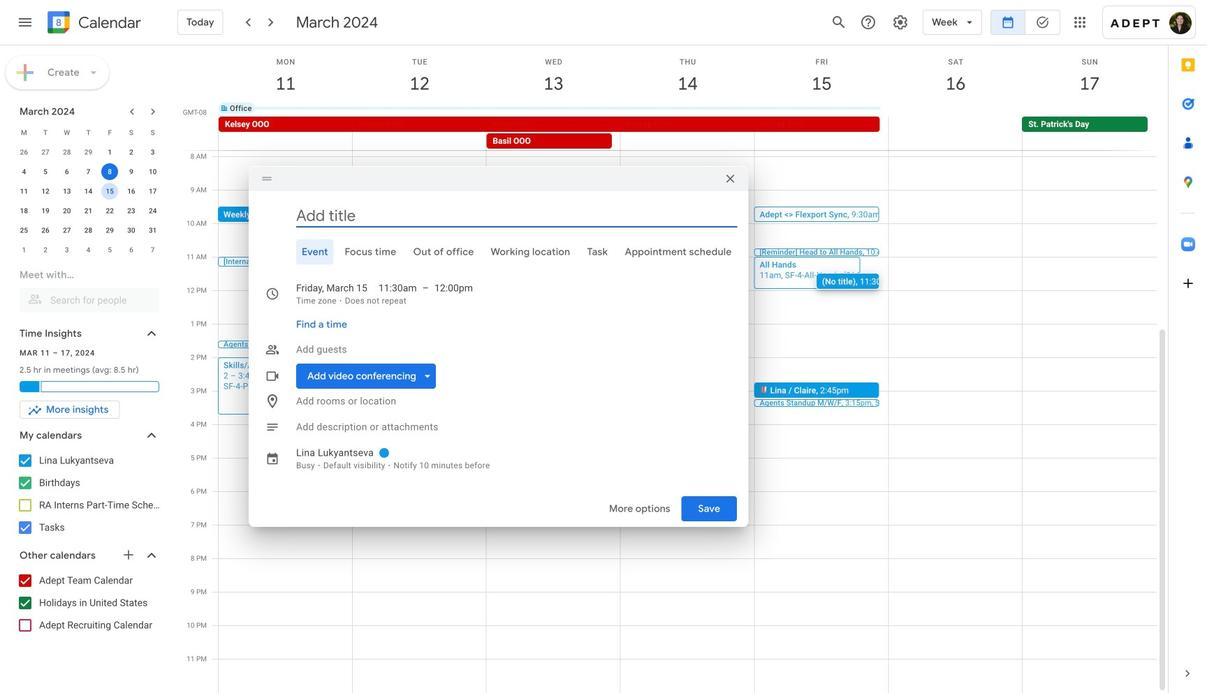 Task type: vqa. For each thing, say whether or not it's contained in the screenshot.
FRIDAY, JULY 5 element at the top right
no



Task type: describe. For each thing, give the bounding box(es) containing it.
Search for people to meet text field
[[28, 288, 151, 313]]

31 element
[[144, 222, 161, 239]]

february 28 element
[[59, 144, 75, 161]]

heading inside "calendar" element
[[75, 14, 141, 31]]

5 element
[[37, 163, 54, 180]]

12 element
[[37, 183, 54, 200]]

20 element
[[59, 203, 75, 219]]

Add title text field
[[296, 205, 737, 226]]

march 2024 grid
[[13, 123, 163, 260]]

to element
[[422, 282, 429, 296]]

19 element
[[37, 203, 54, 219]]

10 element
[[144, 163, 161, 180]]

my calendars list
[[3, 450, 173, 539]]

27 element
[[59, 222, 75, 239]]

4 element
[[16, 163, 32, 180]]

april 7 element
[[144, 242, 161, 259]]

14 element
[[80, 183, 97, 200]]

13 element
[[59, 183, 75, 200]]

29 element
[[101, 222, 118, 239]]

21 element
[[80, 203, 97, 219]]

add other calendars image
[[122, 548, 136, 562]]

18 element
[[16, 203, 32, 219]]

30 element
[[123, 222, 140, 239]]

22 element
[[101, 203, 118, 219]]

february 29 element
[[80, 144, 97, 161]]

9 element
[[123, 163, 140, 180]]

15 element
[[101, 183, 118, 200]]

11 element
[[16, 183, 32, 200]]

1 horizontal spatial tab list
[[1169, 45, 1207, 655]]

24 element
[[144, 203, 161, 219]]



Task type: locate. For each thing, give the bounding box(es) containing it.
16 element
[[123, 183, 140, 200]]

april 4 element
[[80, 242, 97, 259]]

2 element
[[123, 144, 140, 161]]

april 2 element
[[37, 242, 54, 259]]

february 26 element
[[16, 144, 32, 161]]

row
[[212, 92, 1168, 125], [212, 117, 1168, 150], [13, 123, 163, 143], [13, 143, 163, 162], [13, 162, 163, 182], [13, 182, 163, 201], [13, 201, 163, 221], [13, 221, 163, 240], [13, 240, 163, 260]]

settings menu image
[[892, 14, 909, 31]]

april 5 element
[[101, 242, 118, 259]]

main drawer image
[[17, 14, 34, 31]]

3 element
[[144, 144, 161, 161]]

cell
[[353, 103, 487, 114], [487, 103, 621, 114], [621, 103, 755, 114], [755, 103, 889, 114], [889, 103, 1023, 114], [1023, 103, 1157, 114], [353, 117, 487, 150], [621, 117, 754, 150], [754, 117, 888, 150], [888, 117, 1022, 150], [99, 162, 121, 182], [99, 182, 121, 201]]

7 element
[[80, 163, 97, 180]]

row group
[[13, 143, 163, 260]]

grid
[[179, 45, 1168, 694]]

february 27 element
[[37, 144, 54, 161]]

april 6 element
[[123, 242, 140, 259]]

april 3 element
[[59, 242, 75, 259]]

8, today element
[[101, 163, 118, 180]]

tab list
[[1169, 45, 1207, 655], [260, 240, 737, 265]]

other calendars list
[[3, 570, 173, 637]]

26 element
[[37, 222, 54, 239]]

17 element
[[144, 183, 161, 200]]

23 element
[[123, 203, 140, 219]]

calendar element
[[45, 8, 141, 39]]

0 horizontal spatial tab list
[[260, 240, 737, 265]]

6 element
[[59, 163, 75, 180]]

25 element
[[16, 222, 32, 239]]

1 element
[[101, 144, 118, 161]]

april 1 element
[[16, 242, 32, 259]]

heading
[[75, 14, 141, 31]]

28 element
[[80, 222, 97, 239]]

None search field
[[0, 263, 173, 313]]



